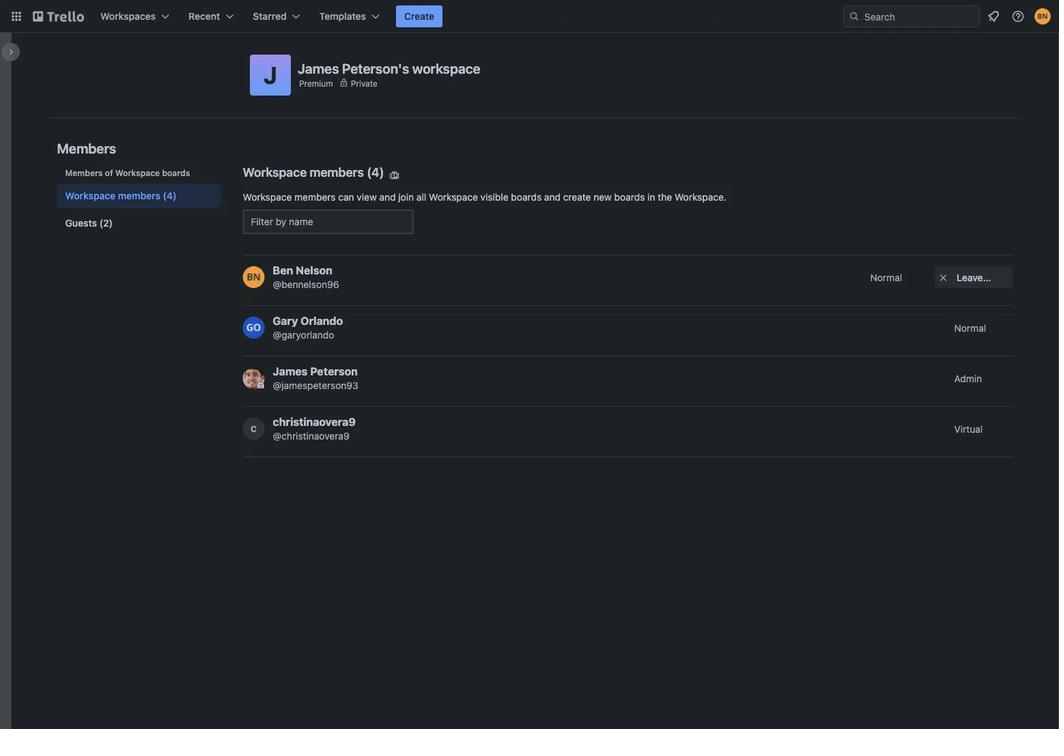 Task type: locate. For each thing, give the bounding box(es) containing it.
2 horizontal spatial boards
[[615, 192, 645, 203]]

james up @jamespeterson93
[[273, 365, 308, 378]]

can
[[338, 192, 354, 203]]

ben
[[273, 264, 293, 277]]

all
[[417, 192, 426, 203]]

workspaces button
[[92, 5, 178, 27]]

c
[[251, 424, 257, 434]]

1 vertical spatial normal
[[955, 323, 987, 334]]

workspace
[[412, 60, 481, 76]]

0 vertical spatial members
[[57, 140, 116, 156]]

templates button
[[311, 5, 388, 27]]

members up filter by name text field
[[295, 192, 336, 203]]

Search field
[[860, 6, 980, 27]]

search image
[[849, 11, 860, 22]]

members for members of workspace boards
[[65, 168, 103, 178]]

members for members
[[57, 140, 116, 156]]

workspace members
[[243, 165, 364, 179], [65, 190, 160, 202]]

1 vertical spatial james
[[273, 365, 308, 378]]

members up of
[[57, 140, 116, 156]]

1 vertical spatial members
[[65, 168, 103, 178]]

members left of
[[65, 168, 103, 178]]

and
[[379, 192, 396, 203], [544, 192, 561, 203]]

0 horizontal spatial normal
[[871, 272, 903, 283]]

virtual
[[955, 424, 983, 435]]

)
[[380, 165, 384, 179]]

normal
[[871, 272, 903, 283], [955, 323, 987, 334]]

boards left in
[[615, 192, 645, 203]]

gary
[[273, 315, 298, 328]]

0 horizontal spatial and
[[379, 192, 396, 203]]

(4)
[[163, 190, 177, 202]]

boards up (4)
[[162, 168, 190, 178]]

0 horizontal spatial workspace members
[[65, 190, 160, 202]]

nelson
[[296, 264, 333, 277]]

members
[[310, 165, 364, 179], [118, 190, 160, 202], [295, 192, 336, 203]]

james inside james peterson @jamespeterson93
[[273, 365, 308, 378]]

new
[[594, 192, 612, 203]]

(
[[367, 165, 372, 179]]

admin
[[955, 373, 982, 385]]

( 4 )
[[367, 165, 384, 179]]

ben nelson @bennelson96
[[273, 264, 339, 290]]

sm image
[[937, 271, 951, 285]]

members of workspace boards
[[65, 168, 190, 178]]

@garyorlando
[[273, 330, 334, 341]]

of
[[105, 168, 113, 178]]

workspace
[[243, 165, 307, 179], [115, 168, 160, 178], [65, 190, 116, 202], [243, 192, 292, 203], [429, 192, 478, 203]]

and left create
[[544, 192, 561, 203]]

1 horizontal spatial and
[[544, 192, 561, 203]]

james for peterson
[[273, 365, 308, 378]]

back to home image
[[33, 5, 84, 27]]

workspace members up can
[[243, 165, 364, 179]]

4
[[372, 165, 380, 179]]

(2)
[[99, 218, 113, 229]]

members
[[57, 140, 116, 156], [65, 168, 103, 178]]

and left join at top
[[379, 192, 396, 203]]

view
[[357, 192, 377, 203]]

christinaovera9
[[273, 416, 356, 429]]

1 horizontal spatial workspace members
[[243, 165, 364, 179]]

templates
[[319, 11, 366, 22]]

visible
[[481, 192, 509, 203]]

0 vertical spatial james
[[298, 60, 339, 76]]

private
[[351, 79, 378, 88]]

sm image
[[388, 169, 401, 182]]

1 horizontal spatial boards
[[511, 192, 542, 203]]

james inside james peterson's workspace premium
[[298, 60, 339, 76]]

normal up 'admin'
[[955, 323, 987, 334]]

j button
[[250, 55, 291, 96]]

workspace members down of
[[65, 190, 160, 202]]

normal left sm image
[[871, 272, 903, 283]]

0 horizontal spatial boards
[[162, 168, 190, 178]]

Filter by name text field
[[243, 210, 414, 234]]

0 vertical spatial normal
[[871, 272, 903, 283]]

james up premium
[[298, 60, 339, 76]]

2 and from the left
[[544, 192, 561, 203]]

j
[[264, 61, 277, 89]]

boards
[[162, 168, 190, 178], [511, 192, 542, 203], [615, 192, 645, 203]]

james
[[298, 60, 339, 76], [273, 365, 308, 378]]

boards right visible
[[511, 192, 542, 203]]

1 horizontal spatial normal
[[955, 323, 987, 334]]



Task type: describe. For each thing, give the bounding box(es) containing it.
recent
[[189, 11, 220, 22]]

leave…
[[957, 272, 992, 283]]

@christinaovera9
[[273, 431, 350, 442]]

peterson
[[310, 365, 358, 378]]

starred
[[253, 11, 287, 22]]

james peterson's workspace premium
[[298, 60, 481, 88]]

in
[[648, 192, 655, 203]]

1 vertical spatial workspace members
[[65, 190, 160, 202]]

guests
[[65, 218, 97, 229]]

orlando
[[301, 315, 343, 328]]

peterson's
[[342, 60, 409, 76]]

0 vertical spatial workspace members
[[243, 165, 364, 179]]

premium
[[299, 79, 333, 88]]

members down members of workspace boards
[[118, 190, 160, 202]]

create
[[563, 192, 591, 203]]

workspace.
[[675, 192, 727, 203]]

leave… link
[[935, 266, 1013, 288]]

1 and from the left
[[379, 192, 396, 203]]

james peterson @jamespeterson93
[[273, 365, 359, 391]]

recent button
[[180, 5, 242, 27]]

members up can
[[310, 165, 364, 179]]

primary element
[[0, 0, 1060, 33]]

@bennelson96
[[273, 279, 339, 290]]

the
[[658, 192, 672, 203]]

workspaces
[[100, 11, 156, 22]]

create
[[404, 11, 435, 22]]

0 notifications image
[[986, 8, 1002, 25]]

workspace members can view and join all workspace visible boards and create new boards in the workspace.
[[243, 192, 727, 203]]

join
[[398, 192, 414, 203]]

starred button
[[245, 5, 309, 27]]

ben nelson (bennelson96) image
[[1035, 8, 1051, 25]]

christinaovera9 @christinaovera9
[[273, 416, 356, 442]]

open information menu image
[[1012, 10, 1025, 23]]

james for peterson's
[[298, 60, 339, 76]]

this member is an admin of this workspace. image
[[258, 383, 264, 389]]

@jamespeterson93
[[273, 380, 359, 391]]

create button
[[396, 5, 443, 27]]

gary orlando @garyorlando
[[273, 315, 343, 341]]



Task type: vqa. For each thing, say whether or not it's contained in the screenshot.
(2)
yes



